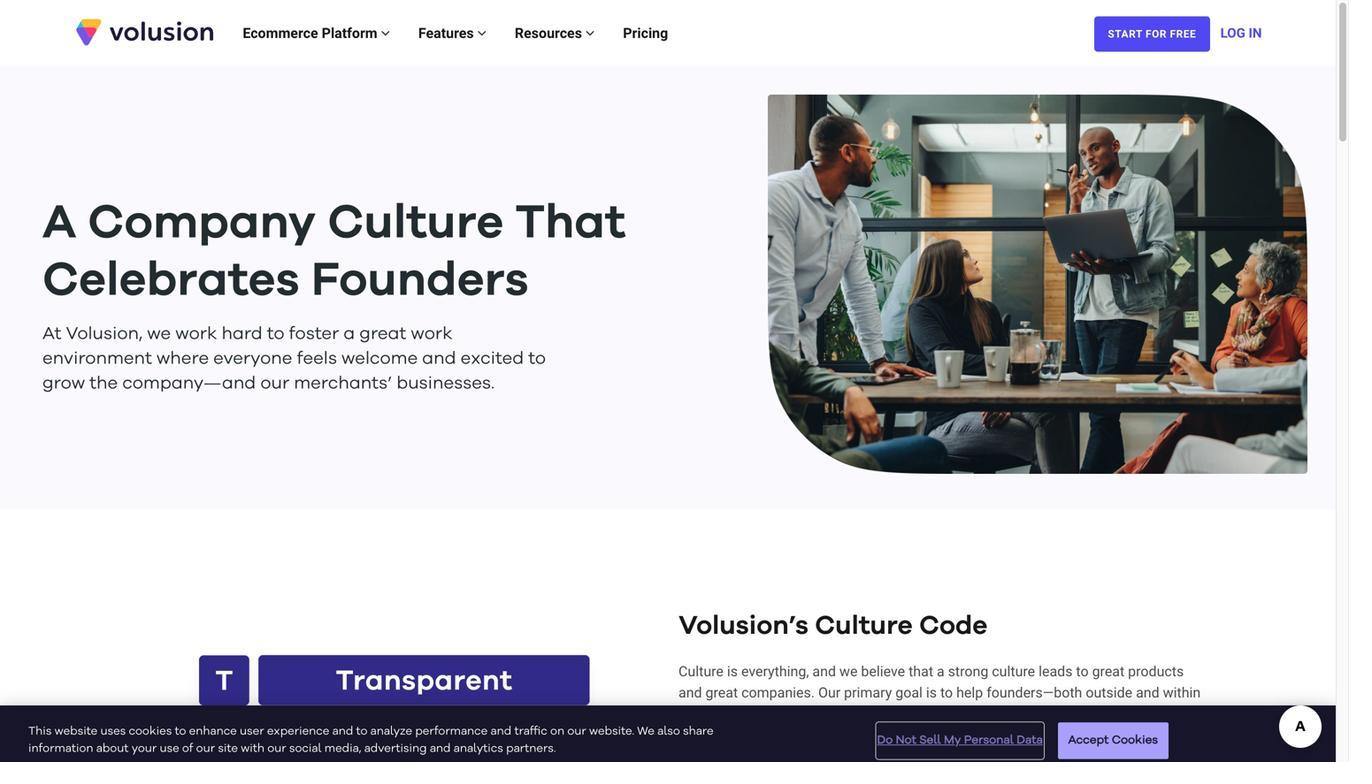 Task type: describe. For each thing, give the bounding box(es) containing it.
learn,
[[804, 706, 838, 723]]

experience
[[267, 721, 329, 732]]

founders
[[311, 257, 529, 305]]

features link
[[404, 7, 501, 60]]

code
[[978, 706, 1009, 723]]

outside
[[1086, 685, 1133, 702]]

how
[[679, 728, 705, 744]]

1 horizontal spatial great
[[706, 685, 738, 702]]

feels
[[297, 350, 337, 368]]

use
[[160, 738, 179, 750]]

and down the primary
[[841, 706, 865, 723]]

hard
[[222, 325, 263, 343]]

strong
[[948, 664, 989, 681]]

do not sell my personal data
[[877, 729, 1043, 741]]

2 vertical spatial is
[[1013, 706, 1024, 723]]

resources
[[515, 25, 586, 42]]

volusion—succeed,
[[679, 706, 800, 723]]

data
[[1017, 729, 1043, 741]]

culture inside the culture is everything, and we believe that a strong culture leads to great products and great companies. our primary goal is to help founders—both outside and within volusion—succeed, learn, and grow. our culture code is the operating system for how we work as a company.
[[679, 664, 724, 681]]

at
[[42, 325, 61, 343]]

everything,
[[742, 664, 809, 681]]

on
[[550, 721, 565, 732]]

free
[[1170, 28, 1197, 40]]

website.
[[589, 721, 635, 732]]

2 horizontal spatial we
[[840, 664, 858, 681]]

environment
[[42, 350, 152, 368]]

in
[[1249, 25, 1262, 41]]

foster
[[289, 325, 339, 343]]

advertising
[[364, 738, 427, 750]]

do not sell my personal data button
[[877, 718, 1043, 753]]

angle down image
[[478, 26, 487, 40]]

operating
[[1051, 706, 1110, 723]]

a for code
[[937, 664, 945, 681]]

1 horizontal spatial our
[[906, 706, 928, 723]]

volusion logo image
[[74, 17, 215, 47]]

the inside the culture is everything, and we believe that a strong culture leads to great products and great companies. our primary goal is to help founders—both outside and within volusion—succeed, learn, and grow. our culture code is the operating system for how we work as a company.
[[1027, 706, 1047, 723]]

this
[[28, 721, 52, 732]]

as
[[765, 728, 780, 744]]

my
[[944, 729, 961, 741]]

1 horizontal spatial a
[[783, 728, 791, 744]]

1 horizontal spatial is
[[926, 685, 937, 702]]

welcome
[[342, 350, 418, 368]]

and inside at volusion, we work hard to foster a great work environment where everyone feels welcome and excited to grow the company—and our merchants' businesses.
[[422, 350, 456, 368]]

your
[[132, 738, 157, 750]]

website
[[55, 721, 98, 732]]

company.
[[794, 728, 855, 744]]

0 vertical spatial is
[[727, 664, 738, 681]]

great inside at volusion, we work hard to foster a great work environment where everyone feels welcome and excited to grow the company—and our merchants' businesses.
[[360, 325, 406, 343]]

performance
[[415, 721, 488, 732]]

angle down image for resources
[[586, 26, 595, 40]]

that
[[515, 200, 626, 247]]

companies.
[[742, 685, 815, 702]]

0 horizontal spatial our
[[818, 685, 841, 702]]

to right hard
[[267, 325, 285, 343]]

platform
[[322, 25, 378, 42]]

to left help at the right bottom
[[941, 685, 953, 702]]

start
[[1108, 28, 1143, 40]]

and up learn,
[[813, 664, 836, 681]]

2 horizontal spatial culture
[[815, 613, 913, 640]]

that
[[909, 664, 934, 681]]

log in
[[1221, 25, 1262, 41]]

personal
[[964, 729, 1014, 741]]

celebrates
[[42, 257, 300, 305]]

everyone
[[213, 350, 292, 368]]

this website uses cookies to enhance user experience and to analyze performance and traffic on our website. we also share information about your use of our site with our social media, advertising and analytics partners.
[[28, 721, 714, 750]]

and up analytics
[[491, 721, 512, 732]]

grow.
[[868, 706, 902, 723]]

uses
[[100, 721, 126, 732]]

ecommerce
[[243, 25, 318, 42]]

believe
[[861, 664, 905, 681]]

media,
[[325, 738, 361, 750]]

analyze
[[370, 721, 412, 732]]

0 horizontal spatial work
[[175, 325, 217, 343]]

start for free
[[1108, 28, 1197, 40]]

work inside the culture is everything, and we believe that a strong culture leads to great products and great companies. our primary goal is to help founders—both outside and within volusion—succeed, learn, and grow. our culture code is the operating system for how we work as a company.
[[730, 728, 761, 744]]

accept cookies
[[1069, 729, 1158, 741]]

not
[[896, 729, 917, 741]]

ecommerce platform link
[[229, 7, 404, 60]]

site
[[218, 738, 238, 750]]

goal
[[896, 685, 923, 702]]

merchants'
[[294, 375, 392, 393]]

excited
[[461, 350, 524, 368]]

privacy alert dialog
[[0, 700, 1336, 763]]

1 horizontal spatial work
[[411, 325, 453, 343]]



Task type: locate. For each thing, give the bounding box(es) containing it.
company
[[88, 200, 316, 247]]

a
[[344, 325, 355, 343], [937, 664, 945, 681], [783, 728, 791, 744]]

1 horizontal spatial angle down image
[[586, 26, 595, 40]]

the down environment
[[90, 375, 118, 393]]

and down "performance"
[[430, 738, 451, 750]]

1 horizontal spatial we
[[709, 728, 727, 744]]

company—and
[[122, 375, 256, 393]]

the inside at volusion, we work hard to foster a great work environment where everyone feels welcome and excited to grow the company—and our merchants' businesses.
[[90, 375, 118, 393]]

culture up believe
[[815, 613, 913, 640]]

our right on
[[568, 721, 586, 732]]

culture inside 'a company culture that celebrates founders'
[[328, 200, 504, 247]]

resources link
[[501, 7, 609, 60]]

code
[[920, 613, 988, 640]]

work up where
[[175, 325, 217, 343]]

analytics
[[454, 738, 503, 750]]

culture
[[328, 200, 504, 247], [815, 613, 913, 640], [679, 664, 724, 681]]

2 vertical spatial culture
[[679, 664, 724, 681]]

our right of at left
[[196, 738, 215, 750]]

angle down image inside ecommerce platform link
[[381, 26, 390, 40]]

to right leads
[[1076, 664, 1089, 681]]

where
[[157, 350, 209, 368]]

0 horizontal spatial we
[[147, 325, 171, 343]]

at volusion, we work hard to foster a great work environment where everyone feels welcome and excited to grow the company—and our merchants' businesses.
[[42, 325, 546, 393]]

log
[[1221, 25, 1246, 41]]

we
[[147, 325, 171, 343], [840, 664, 858, 681], [709, 728, 727, 744]]

2 vertical spatial we
[[709, 728, 727, 744]]

0 vertical spatial culture
[[328, 200, 504, 247]]

cookies
[[1112, 729, 1158, 741]]

volusion,
[[66, 325, 143, 343]]

1 vertical spatial the
[[1027, 706, 1047, 723]]

to up of at left
[[175, 721, 186, 732]]

great up welcome
[[360, 325, 406, 343]]

a right the as
[[783, 728, 791, 744]]

is right goal
[[926, 685, 937, 702]]

our
[[260, 375, 290, 393], [568, 721, 586, 732], [196, 738, 215, 750], [267, 738, 286, 750]]

0 horizontal spatial culture
[[328, 200, 504, 247]]

also
[[658, 721, 680, 732]]

1 horizontal spatial culture
[[679, 664, 724, 681]]

0 vertical spatial the
[[90, 375, 118, 393]]

our right with
[[267, 738, 286, 750]]

traffic
[[515, 721, 548, 732]]

a inside at volusion, we work hard to foster a great work environment where everyone feels welcome and excited to grow the company—and our merchants' businesses.
[[344, 325, 355, 343]]

share
[[683, 721, 714, 732]]

leads
[[1039, 664, 1073, 681]]

partners.
[[506, 738, 556, 750]]

1 vertical spatial a
[[937, 664, 945, 681]]

0 vertical spatial we
[[147, 325, 171, 343]]

start for free link
[[1094, 16, 1210, 52]]

sell
[[920, 729, 941, 741]]

cookies
[[129, 721, 172, 732]]

1 vertical spatial great
[[1092, 664, 1125, 681]]

accept cookies button
[[1058, 717, 1169, 754]]

log in link
[[1221, 7, 1262, 60]]

help
[[957, 685, 983, 702]]

is up data
[[1013, 706, 1024, 723]]

our down goal
[[906, 706, 928, 723]]

our
[[818, 685, 841, 702], [906, 706, 928, 723]]

culture is everything, and we believe that a strong culture leads to great products and great companies. our primary goal is to help founders—both outside and within volusion—succeed, learn, and grow. our culture code is the operating system for how we work as a company.
[[679, 664, 1201, 744]]

culture up founders
[[328, 200, 504, 247]]

0 horizontal spatial angle down image
[[381, 26, 390, 40]]

accept
[[1069, 729, 1109, 741]]

with
[[241, 738, 265, 750]]

ecommerce platform
[[243, 25, 381, 42]]

primary
[[844, 685, 892, 702]]

features
[[418, 25, 478, 42]]

2 horizontal spatial great
[[1092, 664, 1125, 681]]

work down volusion—succeed,
[[730, 728, 761, 744]]

we
[[637, 721, 655, 732]]

culture up share
[[679, 664, 724, 681]]

and
[[422, 350, 456, 368], [813, 664, 836, 681], [679, 685, 702, 702], [1136, 685, 1160, 702], [841, 706, 865, 723], [332, 721, 353, 732], [491, 721, 512, 732], [430, 738, 451, 750]]

founders—both
[[987, 685, 1083, 702]]

angle down image right 'platform'
[[381, 26, 390, 40]]

0 horizontal spatial great
[[360, 325, 406, 343]]

and up the media,
[[332, 721, 353, 732]]

1 vertical spatial our
[[906, 706, 928, 723]]

we up where
[[147, 325, 171, 343]]

and up businesses.
[[422, 350, 456, 368]]

0 vertical spatial great
[[360, 325, 406, 343]]

work up businesses.
[[411, 325, 453, 343]]

social
[[289, 738, 322, 750]]

our inside at volusion, we work hard to foster a great work environment where everyone feels welcome and excited to grow the company—and our merchants' businesses.
[[260, 375, 290, 393]]

0 vertical spatial culture
[[992, 664, 1035, 681]]

a for culture
[[344, 325, 355, 343]]

0 horizontal spatial the
[[90, 375, 118, 393]]

our up learn,
[[818, 685, 841, 702]]

to
[[267, 325, 285, 343], [529, 350, 546, 368], [1076, 664, 1089, 681], [941, 685, 953, 702], [175, 721, 186, 732], [356, 721, 368, 732]]

volusion's
[[679, 613, 809, 640]]

we right the how
[[709, 728, 727, 744]]

for
[[1163, 706, 1181, 723]]

the down founders—both
[[1027, 706, 1047, 723]]

0 horizontal spatial culture
[[932, 706, 975, 723]]

about
[[96, 738, 129, 750]]

theme icon image
[[144, 594, 647, 763]]

angle down image
[[381, 26, 390, 40], [586, 26, 595, 40]]

work
[[175, 325, 217, 343], [411, 325, 453, 343], [730, 728, 761, 744]]

0 horizontal spatial a
[[344, 325, 355, 343]]

and down products
[[1136, 685, 1160, 702]]

is left 'everything,'
[[727, 664, 738, 681]]

to right 'excited'
[[529, 350, 546, 368]]

a right that
[[937, 664, 945, 681]]

for
[[1146, 28, 1167, 40]]

of
[[182, 738, 193, 750]]

pricing link
[[609, 7, 683, 60]]

our down everyone
[[260, 375, 290, 393]]

angle down image for ecommerce platform
[[381, 26, 390, 40]]

and up share
[[679, 685, 702, 702]]

1 vertical spatial culture
[[815, 613, 913, 640]]

2 horizontal spatial a
[[937, 664, 945, 681]]

we up the primary
[[840, 664, 858, 681]]

do
[[877, 729, 893, 741]]

0 vertical spatial a
[[344, 325, 355, 343]]

1 angle down image from the left
[[381, 26, 390, 40]]

grow
[[42, 375, 85, 393]]

1 horizontal spatial the
[[1027, 706, 1047, 723]]

volusion culture image
[[768, 95, 1308, 474]]

volusion's culture code
[[679, 613, 988, 640]]

enhance
[[189, 721, 237, 732]]

1 vertical spatial we
[[840, 664, 858, 681]]

1 vertical spatial is
[[926, 685, 937, 702]]

pricing
[[623, 25, 668, 42]]

products
[[1128, 664, 1184, 681]]

a
[[42, 200, 76, 247]]

angle down image left pricing
[[586, 26, 595, 40]]

2 vertical spatial a
[[783, 728, 791, 744]]

1 vertical spatial culture
[[932, 706, 975, 723]]

2 angle down image from the left
[[586, 26, 595, 40]]

to up the media,
[[356, 721, 368, 732]]

great up outside
[[1092, 664, 1125, 681]]

2 horizontal spatial work
[[730, 728, 761, 744]]

information
[[28, 738, 93, 750]]

2 horizontal spatial is
[[1013, 706, 1024, 723]]

within
[[1163, 685, 1201, 702]]

0 vertical spatial our
[[818, 685, 841, 702]]

system
[[1114, 706, 1159, 723]]

culture up founders—both
[[992, 664, 1035, 681]]

angle down image inside resources "link"
[[586, 26, 595, 40]]

is
[[727, 664, 738, 681], [926, 685, 937, 702], [1013, 706, 1024, 723]]

a right the foster on the top of page
[[344, 325, 355, 343]]

culture
[[992, 664, 1035, 681], [932, 706, 975, 723]]

0 horizontal spatial is
[[727, 664, 738, 681]]

1 horizontal spatial culture
[[992, 664, 1035, 681]]

2 vertical spatial great
[[706, 685, 738, 702]]

a company culture that celebrates founders
[[42, 200, 626, 305]]

culture up my
[[932, 706, 975, 723]]

we inside at volusion, we work hard to foster a great work environment where everyone feels welcome and excited to grow the company—and our merchants' businesses.
[[147, 325, 171, 343]]

businesses.
[[397, 375, 495, 393]]

great up volusion—succeed,
[[706, 685, 738, 702]]

user
[[240, 721, 264, 732]]



Task type: vqa. For each thing, say whether or not it's contained in the screenshot.
upgrade
no



